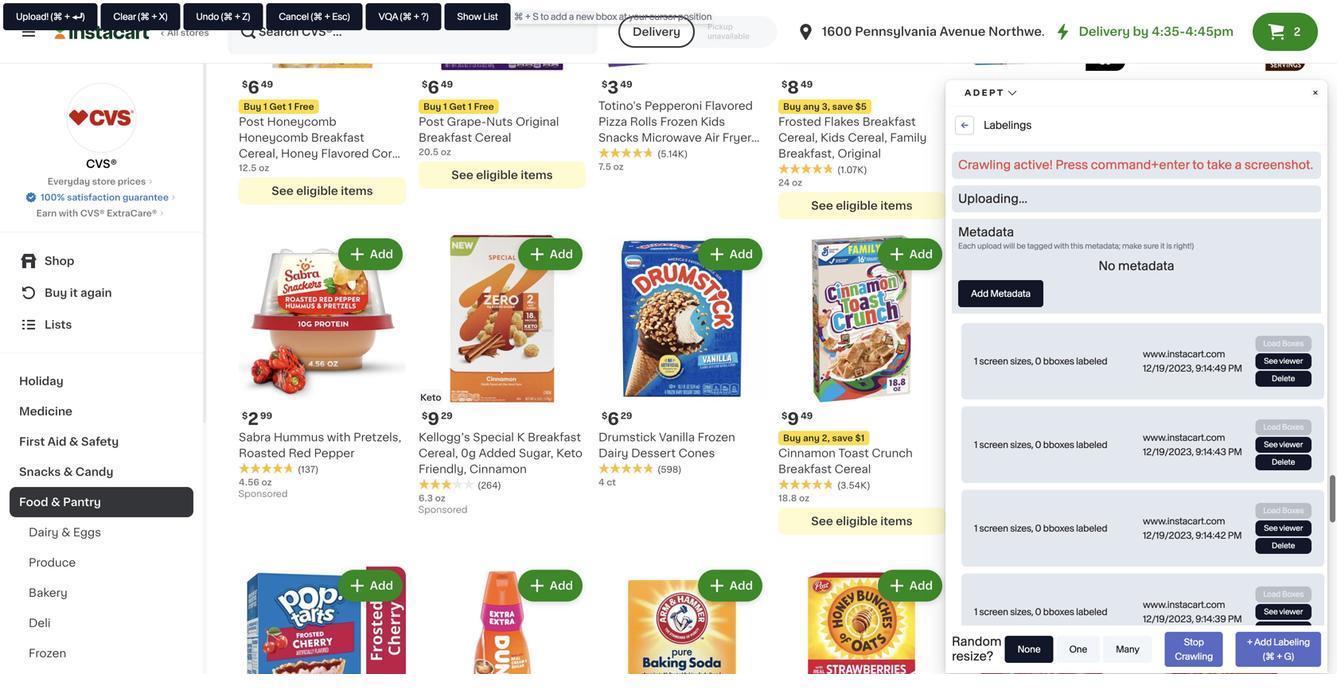 Task type: describe. For each thing, give the bounding box(es) containing it.
100%
[[41, 193, 65, 202]]

$ inside "$ 7 29"
[[1142, 80, 1147, 89]]

1 vertical spatial honeycomb
[[239, 132, 308, 143]]

0 vertical spatial 4
[[967, 79, 979, 96]]

1 vertical spatial 2
[[248, 411, 259, 427]]

see eligible items for post honeycomb honeycomb breakfast cereal, honey flavored corn cereal, kosher, small size box
[[272, 185, 373, 196]]

get for post grape-nuts original breakfast cereal
[[449, 102, 466, 111]]

delivery for delivery
[[633, 26, 681, 37]]

& right aid
[[69, 436, 78, 447]]

deli link
[[10, 608, 193, 638]]

holiday link
[[10, 366, 193, 396]]

cvs® inside cvs® link
[[86, 158, 117, 170]]

oz for 3
[[613, 162, 624, 171]]

20.5
[[419, 147, 439, 156]]

earn
[[36, 209, 57, 218]]

eggs
[[73, 527, 101, 538]]

earn with cvs® extracare®
[[36, 209, 157, 218]]

everyday store prices link
[[48, 175, 155, 188]]

frosted inside "frosted flakes breakfast cereal, kids cereal, family breakfast, original"
[[779, 116, 821, 127]]

avenue
[[940, 26, 986, 37]]

oz for 7
[[1156, 162, 1167, 171]]

2 inside button
[[1294, 26, 1301, 37]]

buy it again link
[[10, 277, 193, 309]]

sugar,
[[519, 448, 554, 459]]

tarts for cookies
[[985, 116, 1012, 127]]

vitamins
[[1246, 116, 1294, 127]]

sabra hummus with pretzels, roasted red pepper
[[239, 432, 401, 459]]

first aid & safety
[[19, 436, 119, 447]]

2 horizontal spatial 6
[[608, 411, 619, 427]]

dairy & eggs link
[[10, 517, 193, 548]]

save down the $4.99 element
[[1192, 434, 1213, 442]]

product group containing 4
[[958, 0, 1126, 219]]

0 vertical spatial 7
[[1147, 79, 1157, 96]]

$ inside $ 8 49
[[782, 80, 788, 89]]

snacks inside totino's pepperoni flavored pizza rolls frozen kids snacks microwave air fryer ready
[[599, 132, 639, 143]]

with inside kellogg's krave cold breakfast cereal, 7 vitamins and minerals, made with whole grain, chocolate
[[1250, 132, 1273, 143]]

breakfast inside pop-tarts toaster pastries, breakfast foods, kids snacks, frosted cookies and creme
[[958, 132, 1012, 143]]

pop-tarts toaster pastries, breakfast foods, kids snacks, frosted cookies and creme
[[958, 116, 1126, 159]]

see for post honeycomb honeycomb breakfast cereal, honey flavored corn cereal, kosher, small size box
[[272, 185, 294, 196]]

4:35-
[[1152, 26, 1186, 37]]

$0.50 for s'mores
[[1215, 434, 1242, 442]]

and inside pop-tarts toaster pastries, breakfast foods, kids snacks, frosted cookies and creme
[[1053, 148, 1074, 159]]

18.8 oz
[[779, 494, 810, 503]]

any down the $4.99 element
[[1163, 434, 1180, 442]]

safety
[[81, 436, 119, 447]]

rolls
[[630, 116, 658, 127]]

shop
[[45, 256, 74, 267]]

buy for pop-tarts toaster pastries, breakfast foods, kids snacks, frosted cookies and creme
[[963, 102, 981, 111]]

candy
[[75, 466, 113, 478]]

eligible for pop-tarts toaster pastries, breakfast foods, kids snacks, frosted s'mores
[[1196, 532, 1238, 543]]

cookies
[[1004, 148, 1050, 159]]

buy any 3, save $5
[[783, 102, 867, 111]]

food & pantry link
[[10, 487, 193, 517]]

lists link
[[10, 309, 193, 341]]

shop link
[[10, 245, 193, 277]]

corn
[[372, 148, 399, 159]]

creme
[[1077, 148, 1114, 159]]

foods, for s'mores
[[1195, 463, 1232, 475]]

cereal, up 12.5 oz
[[239, 148, 278, 159]]

2 button
[[1253, 13, 1318, 51]]

buy for pop-tarts toaster pastries, breakfast foods, kids snacks, frosted s'mores
[[1143, 434, 1161, 442]]

ready
[[599, 148, 635, 159]]

$ 2 99
[[242, 411, 272, 427]]

8 for pop-tarts toaster pastries, breakfast foods, kids snacks, frosted s'mores
[[1138, 510, 1144, 518]]

and inside kellogg's krave cold breakfast cereal, 7 vitamins and minerals, made with whole grain, chocolate
[[1138, 132, 1159, 143]]

prices
[[118, 177, 146, 186]]

free for post honeycomb honeycomb breakfast cereal, honey flavored corn cereal, kosher, small size box
[[294, 102, 314, 111]]

0 horizontal spatial 4
[[599, 478, 605, 487]]

$ inside $ 9 29
[[422, 411, 428, 420]]

kids for totino's pepperoni flavored pizza rolls frozen kids snacks microwave air fryer ready
[[701, 116, 725, 127]]

medicine
[[19, 406, 72, 417]]

eligible for frosted flakes breakfast cereal, kids cereal, family breakfast, original
[[836, 200, 878, 211]]

stouffer's lasagna with meat & sauce frozen meal
[[958, 432, 1123, 459]]

cereal, inside kellogg's krave cold breakfast cereal, 7 vitamins and minerals, made with whole grain, chocolate
[[1195, 116, 1234, 127]]

0 horizontal spatial with
[[59, 209, 78, 218]]

toaster for s'mores
[[1195, 448, 1237, 459]]

ct for drumstick vanilla frozen dairy dessert cones
[[607, 478, 616, 487]]

meal
[[1048, 448, 1076, 459]]

post for post honeycomb honeycomb breakfast cereal, honey flavored corn cereal, kosher, small size box
[[239, 116, 264, 127]]

pepperoni
[[645, 100, 702, 111]]

$ 9 29
[[422, 411, 453, 427]]

buy 1 get 1 free for post grape-nuts original breakfast cereal
[[423, 102, 494, 111]]

buy any 2, save $0.50 for cookies
[[963, 102, 1062, 111]]

see eligible items for pop-tarts toaster pastries, breakfast foods, kids snacks, frosted s'mores
[[1171, 532, 1273, 543]]

6 for post honeycomb honeycomb breakfast cereal, honey flavored corn cereal, kosher, small size box
[[248, 79, 259, 96]]

$ inside $ 4 99
[[962, 80, 967, 89]]

instacart logo image
[[54, 22, 150, 41]]

& for candy
[[63, 466, 73, 478]]

totino's pepperoni flavored pizza rolls frozen kids snacks microwave air fryer ready
[[599, 100, 753, 159]]

8 ct for pop-tarts toaster pastries, breakfast foods, kids snacks, frosted s'mores
[[1138, 510, 1156, 518]]

2, for 9
[[822, 434, 830, 442]]

100% satisfaction guarantee button
[[25, 188, 178, 204]]

hummus
[[274, 432, 324, 443]]

$ 7 29
[[1142, 79, 1171, 96]]

cvs® link
[[66, 83, 137, 172]]

holiday
[[19, 376, 63, 387]]

eligible for post grape-nuts original breakfast cereal
[[476, 169, 518, 181]]

dairy & eggs
[[29, 527, 101, 538]]

9 for kellogg's
[[428, 411, 439, 427]]

pop-tarts toaster pastries, breakfast foods, kids snacks, frosted s'mores
[[1138, 448, 1306, 491]]

everyday store prices
[[48, 177, 146, 186]]

cereal, down flakes at the right top of page
[[848, 132, 887, 143]]

pastries, for pop-tarts toaster pastries, breakfast foods, kids snacks, frosted cookies and creme
[[1060, 116, 1108, 127]]

everyday
[[48, 177, 90, 186]]

lasagna
[[1016, 432, 1063, 443]]

99 for 2
[[260, 411, 272, 420]]

cones
[[679, 448, 715, 459]]

cvs® inside 'earn with cvs® extracare®' link
[[80, 209, 105, 218]]

6.3
[[419, 494, 433, 503]]

sauce
[[970, 448, 1005, 459]]

bakery
[[29, 587, 67, 599]]

29 for 7
[[1159, 80, 1171, 89]]

product group containing pop-tarts toaster pastries, breakfast foods, kids snacks, frosted s'mores
[[1138, 235, 1306, 551]]

see for pop-tarts toaster pastries, breakfast foods, kids snacks, frosted s'mores
[[1171, 532, 1193, 543]]

chocolate
[[1212, 148, 1270, 159]]

see eligible items button for frosted flakes breakfast cereal, kids cereal, family breakfast, original
[[779, 192, 946, 219]]

buy left the it
[[45, 287, 67, 299]]

7 inside kellogg's krave cold breakfast cereal, 7 vitamins and minerals, made with whole grain, chocolate
[[1237, 116, 1243, 127]]

store
[[92, 177, 116, 186]]

4.56 oz
[[239, 478, 272, 487]]

49 inside $ 3 49
[[620, 80, 633, 89]]

minerals,
[[1162, 132, 1212, 143]]

any for 4
[[983, 102, 1000, 111]]

1600 pennsylvania avenue northwest
[[822, 26, 1054, 37]]

buy for post honeycomb honeycomb breakfast cereal, honey flavored corn cereal, kosher, small size box
[[244, 102, 261, 111]]

satisfaction
[[67, 193, 120, 202]]

29 for 9
[[441, 411, 453, 420]]

ct for pop-tarts toaster pastries, breakfast foods, kids snacks, frosted s'mores
[[1146, 510, 1156, 518]]

made
[[1215, 132, 1247, 143]]

2, for 4
[[1002, 102, 1010, 111]]

24 oz
[[779, 178, 803, 187]]

dessert
[[631, 448, 676, 459]]

it
[[70, 287, 78, 299]]

100% satisfaction guarantee
[[41, 193, 169, 202]]

frozen down deli
[[29, 648, 66, 659]]

$ 9 49
[[782, 411, 813, 427]]

see eligible items button for cinnamon toast crunch breakfast cereal
[[779, 508, 946, 535]]

49 for post honeycomb honeycomb breakfast cereal, honey flavored corn cereal, kosher, small size box
[[261, 80, 273, 89]]

food
[[19, 497, 48, 508]]

buy any 2, save $0.50 for s'mores
[[1143, 434, 1242, 442]]

post for post grape-nuts original breakfast cereal 20.5 oz
[[419, 116, 444, 127]]

stores
[[181, 28, 209, 37]]

frosted for pop-tarts toaster pastries, breakfast foods, kids snacks, frosted s'mores
[[1138, 479, 1181, 491]]

breakfast inside "frosted flakes breakfast cereal, kids cereal, family breakfast, original"
[[863, 116, 916, 127]]

breakfast inside kellogg's krave cold breakfast cereal, 7 vitamins and minerals, made with whole grain, chocolate
[[1138, 116, 1192, 127]]

12.5
[[239, 163, 257, 172]]

Search field
[[229, 11, 596, 53]]

(83)
[[1017, 165, 1035, 174]]

pop- for pop-tarts toaster pastries, breakfast foods, kids snacks, frosted s'mores
[[1138, 448, 1165, 459]]

buy it again
[[45, 287, 112, 299]]

1 vertical spatial snacks
[[19, 466, 61, 478]]

ct for pop-tarts toaster pastries, breakfast foods, kids snacks, frosted cookies and creme
[[967, 178, 976, 187]]

produce
[[29, 557, 76, 568]]

meat
[[1094, 432, 1123, 443]]

49 for cinnamon toast crunch breakfast cereal
[[801, 411, 813, 420]]

oz for buy any 3, save $5
[[792, 178, 803, 187]]

toaster for cookies
[[1015, 116, 1057, 127]]

produce link
[[10, 548, 193, 578]]



Task type: vqa. For each thing, say whether or not it's contained in the screenshot.
rightmost Dairy
yes



Task type: locate. For each thing, give the bounding box(es) containing it.
dairy up produce
[[29, 527, 59, 538]]

kids down the $4.99 element
[[1235, 463, 1260, 475]]

1 vertical spatial cereal
[[835, 463, 871, 475]]

0 horizontal spatial pop-
[[958, 116, 985, 127]]

post up 12.5 oz
[[239, 116, 264, 127]]

49 inside $ 8 49
[[801, 80, 813, 89]]

2 vertical spatial frosted
[[1138, 479, 1181, 491]]

0 horizontal spatial $0.50
[[1035, 102, 1062, 111]]

kellogg's
[[419, 432, 470, 443]]

breakfast inside the post honeycomb honeycomb breakfast cereal, honey flavored corn cereal, kosher, small size box
[[311, 132, 364, 143]]

99 inside $ 4 99
[[981, 80, 993, 89]]

1 vertical spatial $0.50
[[1215, 434, 1242, 442]]

buy right meat
[[1143, 434, 1161, 442]]

1 free from the left
[[294, 102, 314, 111]]

snacks, for pop-tarts toaster pastries, breakfast foods, kids snacks, frosted cookies and creme
[[1082, 132, 1126, 143]]

cinnamon inside kellogg's special k breakfast cereal, 0g added sugar, keto friendly, cinnamon
[[470, 463, 527, 475]]

1 horizontal spatial delivery
[[1079, 26, 1130, 37]]

see eligible items down the (1.07k)
[[811, 200, 913, 211]]

0 horizontal spatial $ 6 49
[[242, 79, 273, 96]]

0 vertical spatial cvs®
[[86, 158, 117, 170]]

2, up pop-tarts toaster pastries, breakfast foods, kids snacks, frosted cookies and creme in the right top of the page
[[1002, 102, 1010, 111]]

1 horizontal spatial 6
[[428, 79, 439, 96]]

$5
[[855, 102, 867, 111]]

oz inside 'post grape-nuts original breakfast cereal 20.5 oz'
[[441, 147, 451, 156]]

& inside stouffer's lasagna with meat & sauce frozen meal
[[958, 448, 967, 459]]

$ inside the $ 2 99
[[242, 411, 248, 420]]

items down creme at the top of the page
[[1061, 200, 1093, 211]]

$ inside $ 3 49
[[602, 80, 608, 89]]

(5.14k)
[[658, 149, 688, 158]]

oz right 20.5
[[441, 147, 451, 156]]

see eligible items button for pop-tarts toaster pastries, breakfast foods, kids snacks, frosted s'mores
[[1138, 524, 1306, 551]]

friendly,
[[419, 463, 467, 475]]

post inside the post honeycomb honeycomb breakfast cereal, honey flavored corn cereal, kosher, small size box
[[239, 116, 264, 127]]

1 1 from the left
[[263, 102, 267, 111]]

pepper
[[314, 448, 355, 459]]

0 horizontal spatial snacks
[[19, 466, 61, 478]]

lists
[[45, 319, 72, 330]]

save up flakes at the right top of page
[[832, 102, 853, 111]]

1 horizontal spatial 7
[[1237, 116, 1243, 127]]

frozen link
[[10, 638, 193, 669]]

1600 pennsylvania avenue northwest button
[[797, 10, 1054, 54]]

k
[[517, 432, 525, 443]]

9 up buy any 2, save $1
[[788, 411, 799, 427]]

2 post from the left
[[419, 116, 444, 127]]

sabra
[[239, 432, 271, 443]]

pop- for pop-tarts toaster pastries, breakfast foods, kids snacks, frosted cookies and creme
[[958, 116, 985, 127]]

flavored inside totino's pepperoni flavored pizza rolls frozen kids snacks microwave air fryer ready
[[705, 100, 753, 111]]

9 for buy
[[788, 411, 799, 427]]

frozen up cones
[[698, 432, 735, 443]]

cinnamon toast crunch breakfast cereal
[[779, 448, 913, 475]]

0 horizontal spatial original
[[516, 116, 559, 127]]

8 ct
[[958, 178, 976, 187], [1138, 510, 1156, 518]]

0 horizontal spatial pastries,
[[1060, 116, 1108, 127]]

frozen down lasagna
[[1008, 448, 1046, 459]]

3
[[608, 79, 619, 96]]

cinnamon inside cinnamon toast crunch breakfast cereal
[[779, 448, 836, 459]]

0 horizontal spatial sponsored badge image
[[239, 490, 287, 499]]

$0.50 for cookies
[[1035, 102, 1062, 111]]

1 horizontal spatial sponsored badge image
[[419, 506, 467, 515]]

2 horizontal spatial sponsored badge image
[[1138, 174, 1186, 183]]

delivery by 4:35-4:45pm link
[[1054, 22, 1234, 41]]

99
[[981, 80, 993, 89], [260, 411, 272, 420]]

oz down ready at the top of page
[[613, 162, 624, 171]]

$1
[[855, 434, 865, 442]]

2 9 from the left
[[788, 411, 799, 427]]

0 vertical spatial $0.50
[[1035, 102, 1062, 111]]

see eligible items button down (83)
[[958, 192, 1126, 219]]

1 post from the left
[[239, 116, 264, 127]]

tarts down $ 4 99
[[985, 116, 1012, 127]]

items for frosted flakes breakfast cereal, kids cereal, family breakfast, original
[[881, 200, 913, 211]]

original up the (1.07k)
[[838, 148, 881, 159]]

get for post honeycomb honeycomb breakfast cereal, honey flavored corn cereal, kosher, small size box
[[269, 102, 286, 111]]

eligible down (3.54k)
[[836, 516, 878, 527]]

items for pop-tarts toaster pastries, breakfast foods, kids snacks, frosted cookies and creme
[[1061, 200, 1093, 211]]

all stores
[[167, 28, 209, 37]]

oz right 10.5
[[979, 478, 989, 487]]

save
[[832, 102, 853, 111], [1012, 102, 1033, 111], [832, 434, 853, 442], [1192, 434, 1213, 442]]

1 horizontal spatial 8 ct
[[1138, 510, 1156, 518]]

7
[[1147, 79, 1157, 96], [1237, 116, 1243, 127]]

1 horizontal spatial frosted
[[958, 148, 1001, 159]]

1 horizontal spatial 2
[[1294, 26, 1301, 37]]

product group containing 7
[[1138, 0, 1306, 187]]

foods, for cookies
[[1015, 132, 1052, 143]]

snacks, inside pop-tarts toaster pastries, breakfast foods, kids snacks, frosted cookies and creme
[[1082, 132, 1126, 143]]

post inside 'post grape-nuts original breakfast cereal 20.5 oz'
[[419, 116, 444, 127]]

7 down cold
[[1237, 116, 1243, 127]]

eligible down kosher,
[[296, 185, 338, 196]]

food & pantry
[[19, 497, 101, 508]]

dairy inside "drumstick vanilla frozen dairy dessert cones"
[[599, 448, 628, 459]]

toast
[[839, 448, 869, 459]]

29 inside $ 9 29
[[441, 411, 453, 420]]

buy down $ 9 49
[[783, 434, 801, 442]]

see down kosher,
[[272, 185, 294, 196]]

items down 'post grape-nuts original breakfast cereal 20.5 oz'
[[521, 169, 553, 181]]

keto up $ 9 29
[[420, 393, 442, 402]]

cereal, down the krave at the right top
[[1195, 116, 1234, 127]]

2 get from the left
[[449, 102, 466, 111]]

kids inside pop-tarts toaster pastries, breakfast foods, kids snacks, frosted s'mores
[[1235, 463, 1260, 475]]

see eligible items button for pop-tarts toaster pastries, breakfast foods, kids snacks, frosted cookies and creme
[[958, 192, 1126, 219]]

1 vertical spatial with
[[59, 209, 78, 218]]

0 horizontal spatial buy any 2, save $0.50
[[963, 102, 1062, 111]]

0 horizontal spatial keto
[[420, 393, 442, 402]]

small
[[326, 164, 356, 175]]

foods, inside pop-tarts toaster pastries, breakfast foods, kids snacks, frosted s'mores
[[1195, 463, 1232, 475]]

1 get from the left
[[269, 102, 286, 111]]

buy 1 get 1 free up grape- at top left
[[423, 102, 494, 111]]

2, up cinnamon toast crunch breakfast cereal
[[822, 434, 830, 442]]

buy down $ 8 49
[[783, 102, 801, 111]]

8 ct for pop-tarts toaster pastries, breakfast foods, kids snacks, frosted cookies and creme
[[958, 178, 976, 187]]

1 horizontal spatial keto
[[556, 448, 583, 459]]

first aid & safety link
[[10, 427, 193, 457]]

cereal, inside kellogg's special k breakfast cereal, 0g added sugar, keto friendly, cinnamon
[[419, 448, 458, 459]]

cereal
[[475, 132, 511, 143], [835, 463, 871, 475]]

extracare®
[[107, 209, 157, 218]]

oz down whole
[[1156, 162, 1167, 171]]

breakfast up small
[[311, 132, 364, 143]]

save for 9
[[832, 434, 853, 442]]

items down pop-tarts toaster pastries, breakfast foods, kids snacks, frosted s'mores
[[1240, 532, 1273, 543]]

oz right 24
[[792, 178, 803, 187]]

4 down avenue
[[967, 79, 979, 96]]

1 horizontal spatial free
[[474, 102, 494, 111]]

18.8
[[779, 494, 797, 503]]

save for 8
[[832, 102, 853, 111]]

kids for pop-tarts toaster pastries, breakfast foods, kids snacks, frosted s'mores
[[1235, 463, 1260, 475]]

1 vertical spatial 4
[[599, 478, 605, 487]]

see eligible items down 'post grape-nuts original breakfast cereal 20.5 oz'
[[452, 169, 553, 181]]

see eligible items down (83)
[[991, 200, 1093, 211]]

pizza
[[599, 116, 627, 127]]

0 horizontal spatial ct
[[607, 478, 616, 487]]

oz right 18.8
[[799, 494, 810, 503]]

see down breakfast,
[[811, 200, 833, 211]]

$ 6 49 for post grape-nuts original breakfast cereal
[[422, 79, 453, 96]]

see eligible items button down (3.54k)
[[779, 508, 946, 535]]

see eligible items for cinnamon toast crunch breakfast cereal
[[811, 516, 913, 527]]

snacks up the food
[[19, 466, 61, 478]]

1 horizontal spatial dairy
[[599, 448, 628, 459]]

1 vertical spatial frosted
[[958, 148, 1001, 159]]

0 horizontal spatial 2
[[248, 411, 259, 427]]

cinnamon
[[779, 448, 836, 459], [470, 463, 527, 475]]

see eligible items for post grape-nuts original breakfast cereal
[[452, 169, 553, 181]]

see eligible items button for post honeycomb honeycomb breakfast cereal, honey flavored corn cereal, kosher, small size box
[[239, 177, 406, 204]]

kids inside totino's pepperoni flavored pizza rolls frozen kids snacks microwave air fryer ready
[[701, 116, 725, 127]]

frosted inside pop-tarts toaster pastries, breakfast foods, kids snacks, frosted cookies and creme
[[958, 148, 1001, 159]]

buy any 2, save $0.50 down $ 4 99
[[963, 102, 1062, 111]]

0 vertical spatial 8 ct
[[958, 178, 976, 187]]

fryer
[[723, 132, 752, 143]]

cereal inside cinnamon toast crunch breakfast cereal
[[835, 463, 871, 475]]

2 horizontal spatial 2,
[[1182, 434, 1190, 442]]

pop- inside pop-tarts toaster pastries, breakfast foods, kids snacks, frosted s'mores
[[1138, 448, 1165, 459]]

cvs® up everyday store prices link
[[86, 158, 117, 170]]

eligible for post honeycomb honeycomb breakfast cereal, honey flavored corn cereal, kosher, small size box
[[296, 185, 338, 196]]

oz right 6.3
[[435, 494, 446, 503]]

0 vertical spatial dairy
[[599, 448, 628, 459]]

0 horizontal spatial 8 ct
[[958, 178, 976, 187]]

buy 1 get 1 free for post honeycomb honeycomb breakfast cereal, honey flavored corn cereal, kosher, small size box
[[244, 102, 314, 111]]

1 vertical spatial original
[[838, 148, 881, 159]]

drumstick vanilla frozen dairy dessert cones
[[599, 432, 735, 459]]

1 vertical spatial dairy
[[29, 527, 59, 538]]

tarts inside pop-tarts toaster pastries, breakfast foods, kids snacks, frosted s'mores
[[1165, 448, 1192, 459]]

None search field
[[228, 10, 598, 54]]

0 horizontal spatial and
[[1053, 148, 1074, 159]]

1 horizontal spatial 99
[[981, 80, 993, 89]]

cinnamon down 'added'
[[470, 463, 527, 475]]

tarts
[[985, 116, 1012, 127], [1165, 448, 1192, 459]]

1 vertical spatial cinnamon
[[470, 463, 527, 475]]

delivery inside "button"
[[633, 26, 681, 37]]

post up 20.5
[[419, 116, 444, 127]]

delivery up 'pepperoni'
[[633, 26, 681, 37]]

foods, inside pop-tarts toaster pastries, breakfast foods, kids snacks, frosted cookies and creme
[[1015, 132, 1052, 143]]

any for 9
[[803, 434, 820, 442]]

earn with cvs® extracare® link
[[36, 207, 167, 220]]

11.4 oz
[[1138, 162, 1167, 171]]

frozen down 'pepperoni'
[[660, 116, 698, 127]]

0 vertical spatial cinnamon
[[779, 448, 836, 459]]

4 ct
[[599, 478, 616, 487]]

see down cinnamon toast crunch breakfast cereal
[[811, 516, 833, 527]]

buy any 2, save $1
[[783, 434, 865, 442]]

delivery by 4:35-4:45pm
[[1079, 26, 1234, 37]]

1 vertical spatial pastries,
[[1240, 448, 1287, 459]]

1 vertical spatial tarts
[[1165, 448, 1192, 459]]

0 horizontal spatial delivery
[[633, 26, 681, 37]]

1 horizontal spatial post
[[419, 116, 444, 127]]

(126)
[[1197, 149, 1219, 158]]

8 for pop-tarts toaster pastries, breakfast foods, kids snacks, frosted cookies and creme
[[958, 178, 964, 187]]

1 horizontal spatial $0.50
[[1215, 434, 1242, 442]]

& right the food
[[51, 497, 60, 508]]

original inside 'post grape-nuts original breakfast cereal 20.5 oz'
[[516, 116, 559, 127]]

items for cinnamon toast crunch breakfast cereal
[[881, 516, 913, 527]]

& left candy on the left of the page
[[63, 466, 73, 478]]

oz right 12.5
[[259, 163, 269, 172]]

0 horizontal spatial cinnamon
[[470, 463, 527, 475]]

oz
[[441, 147, 451, 156], [613, 162, 624, 171], [1156, 162, 1167, 171], [259, 163, 269, 172], [792, 178, 803, 187], [262, 478, 272, 487], [979, 478, 989, 487], [435, 494, 446, 503], [799, 494, 810, 503]]

0 vertical spatial ct
[[967, 178, 976, 187]]

0 vertical spatial original
[[516, 116, 559, 127]]

and up whole
[[1138, 132, 1159, 143]]

oz for 9
[[435, 494, 446, 503]]

sponsored badge image for 9
[[419, 506, 467, 515]]

red
[[289, 448, 311, 459]]

any
[[803, 102, 820, 111], [983, 102, 1000, 111], [803, 434, 820, 442], [1163, 434, 1180, 442]]

9
[[428, 411, 439, 427], [788, 411, 799, 427]]

0 horizontal spatial post
[[239, 116, 264, 127]]

with inside sabra hummus with pretzels, roasted red pepper
[[327, 432, 351, 443]]

save left $1
[[832, 434, 853, 442]]

0 vertical spatial toaster
[[1015, 116, 1057, 127]]

dairy down drumstick
[[599, 448, 628, 459]]

(3.54k)
[[837, 481, 871, 490]]

see eligible items down the s'mores
[[1171, 532, 1273, 543]]

4 1 from the left
[[468, 102, 472, 111]]

all
[[167, 28, 179, 37]]

see for post grape-nuts original breakfast cereal
[[452, 169, 473, 181]]

12.5 oz
[[239, 163, 269, 172]]

cereal, left kosher,
[[239, 164, 278, 175]]

0 vertical spatial 8
[[788, 79, 799, 96]]

delivery left by
[[1079, 26, 1130, 37]]

sponsored badge image for 7
[[1138, 174, 1186, 183]]

frozen inside stouffer's lasagna with meat & sauce frozen meal
[[1008, 448, 1046, 459]]

9 up 'kellogg's'
[[428, 411, 439, 427]]

buy for cinnamon toast crunch breakfast cereal
[[783, 434, 801, 442]]

frozen inside totino's pepperoni flavored pizza rolls frozen kids snacks microwave air fryer ready
[[660, 116, 698, 127]]

delivery for delivery by 4:35-4:45pm
[[1079, 26, 1130, 37]]

sponsored badge image for 2
[[239, 490, 287, 499]]

see for cinnamon toast crunch breakfast cereal
[[811, 516, 833, 527]]

cvs® down satisfaction
[[80, 209, 105, 218]]

1 horizontal spatial get
[[449, 102, 466, 111]]

$ inside $ 9 49
[[782, 411, 788, 420]]

1 9 from the left
[[428, 411, 439, 427]]

save for 4
[[1012, 102, 1033, 111]]

0 vertical spatial and
[[1138, 132, 1159, 143]]

frosted flakes breakfast cereal, kids cereal, family breakfast, original
[[779, 116, 927, 159]]

pop- inside pop-tarts toaster pastries, breakfast foods, kids snacks, frosted cookies and creme
[[958, 116, 985, 127]]

1 vertical spatial buy any 2, save $0.50
[[1143, 434, 1242, 442]]

49 for post grape-nuts original breakfast cereal
[[441, 80, 453, 89]]

0 vertical spatial snacks,
[[1082, 132, 1126, 143]]

items for post honeycomb honeycomb breakfast cereal, honey flavored corn cereal, kosher, small size box
[[341, 185, 373, 196]]

pastries, inside pop-tarts toaster pastries, breakfast foods, kids snacks, frosted s'mores
[[1240, 448, 1287, 459]]

99 inside the $ 2 99
[[260, 411, 272, 420]]

tarts for s'mores
[[1165, 448, 1192, 459]]

product group containing 8
[[779, 0, 946, 219]]

frosted inside pop-tarts toaster pastries, breakfast foods, kids snacks, frosted s'mores
[[1138, 479, 1181, 491]]

3 1 from the left
[[443, 102, 447, 111]]

keto
[[420, 393, 442, 402], [556, 448, 583, 459]]

breakfast up the s'mores
[[1138, 463, 1192, 475]]

29 inside $ 6 29
[[621, 411, 632, 420]]

breakfast,
[[779, 148, 835, 159]]

northwest
[[989, 26, 1054, 37]]

frosted down buy any 3, save $5
[[779, 116, 821, 127]]

6 for post grape-nuts original breakfast cereal
[[428, 79, 439, 96]]

pastries, for pop-tarts toaster pastries, breakfast foods, kids snacks, frosted s'mores
[[1240, 448, 1287, 459]]

breakfast inside 'post grape-nuts original breakfast cereal 20.5 oz'
[[419, 132, 472, 143]]

see down cookies
[[991, 200, 1013, 211]]

0 vertical spatial pastries,
[[1060, 116, 1108, 127]]

kosher,
[[281, 164, 323, 175]]

breakfast up family
[[863, 116, 916, 127]]

flavored inside the post honeycomb honeycomb breakfast cereal, honey flavored corn cereal, kosher, small size box
[[321, 148, 369, 159]]

49 for frosted flakes breakfast cereal, kids cereal, family breakfast, original
[[801, 80, 813, 89]]

2 horizontal spatial with
[[1250, 132, 1273, 143]]

1 horizontal spatial original
[[838, 148, 881, 159]]

0 horizontal spatial free
[[294, 102, 314, 111]]

cereal, up breakfast,
[[779, 132, 818, 143]]

see down 'post grape-nuts original breakfast cereal 20.5 oz'
[[452, 169, 473, 181]]

$ 6 49 for post honeycomb honeycomb breakfast cereal, honey flavored corn cereal, kosher, small size box
[[242, 79, 273, 96]]

2 horizontal spatial 8
[[1138, 510, 1144, 518]]

get up grape- at top left
[[449, 102, 466, 111]]

frozen inside "drumstick vanilla frozen dairy dessert cones"
[[698, 432, 735, 443]]

0g
[[461, 448, 476, 459]]

oz for 2
[[262, 478, 272, 487]]

buy any 2, save $0.50 down the $4.99 element
[[1143, 434, 1242, 442]]

1 vertical spatial pop-
[[1138, 448, 1165, 459]]

kellogg's special k breakfast cereal, 0g added sugar, keto friendly, cinnamon
[[419, 432, 583, 475]]

added
[[479, 448, 516, 459]]

foods, up cookies
[[1015, 132, 1052, 143]]

buy for post grape-nuts original breakfast cereal
[[423, 102, 441, 111]]

breakfast inside kellogg's special k breakfast cereal, 0g added sugar, keto friendly, cinnamon
[[528, 432, 581, 443]]

breakfast inside cinnamon toast crunch breakfast cereal
[[779, 463, 832, 475]]

see eligible items button down the s'mores
[[1138, 524, 1306, 551]]

size
[[359, 164, 381, 175]]

foods, up the s'mores
[[1195, 463, 1232, 475]]

0 horizontal spatial foods,
[[1015, 132, 1052, 143]]

0 vertical spatial cereal
[[475, 132, 511, 143]]

see down the s'mores
[[1171, 532, 1193, 543]]

frosted left cookies
[[958, 148, 1001, 159]]

49 inside $ 9 49
[[801, 411, 813, 420]]

snacks up ready at the top of page
[[599, 132, 639, 143]]

deli
[[29, 618, 51, 629]]

2 free from the left
[[474, 102, 494, 111]]

items for pop-tarts toaster pastries, breakfast foods, kids snacks, frosted s'mores
[[1240, 532, 1273, 543]]

any for 8
[[803, 102, 820, 111]]

$ 8 49
[[782, 79, 813, 96]]

4:45pm
[[1186, 26, 1234, 37]]

1 horizontal spatial pastries,
[[1240, 448, 1287, 459]]

1 vertical spatial cvs®
[[80, 209, 105, 218]]

1 horizontal spatial 9
[[788, 411, 799, 427]]

1 vertical spatial 8 ct
[[1138, 510, 1156, 518]]

2 vertical spatial 8
[[1138, 510, 1144, 518]]

with up pepper
[[327, 432, 351, 443]]

keto inside kellogg's special k breakfast cereal, 0g added sugar, keto friendly, cinnamon
[[556, 448, 583, 459]]

2 $ 6 49 from the left
[[422, 79, 453, 96]]

pastries,
[[1060, 116, 1108, 127], [1240, 448, 1287, 459]]

free up nuts
[[474, 102, 494, 111]]

29 inside "$ 7 29"
[[1159, 80, 1171, 89]]

99 up sabra
[[260, 411, 272, 420]]

product group containing 2
[[239, 235, 406, 503]]

$0.50 up pop-tarts toaster pastries, breakfast foods, kids snacks, frosted cookies and creme in the right top of the page
[[1035, 102, 1062, 111]]

special
[[473, 432, 514, 443]]

0 vertical spatial sponsored badge image
[[1138, 174, 1186, 183]]

free for post grape-nuts original breakfast cereal
[[474, 102, 494, 111]]

99 for 4
[[981, 80, 993, 89]]

1 horizontal spatial toaster
[[1195, 448, 1237, 459]]

1 horizontal spatial 8
[[958, 178, 964, 187]]

roasted
[[239, 448, 286, 459]]

sponsored badge image
[[1138, 174, 1186, 183], [239, 490, 287, 499], [419, 506, 467, 515]]

with right earn
[[59, 209, 78, 218]]

kids inside "frosted flakes breakfast cereal, kids cereal, family breakfast, original"
[[821, 132, 845, 143]]

$4.99 element
[[1138, 409, 1306, 429]]

see for pop-tarts toaster pastries, breakfast foods, kids snacks, frosted cookies and creme
[[991, 200, 1013, 211]]

1 vertical spatial and
[[1053, 148, 1074, 159]]

original right nuts
[[516, 116, 559, 127]]

flavored up small
[[321, 148, 369, 159]]

see eligible items for frosted flakes breakfast cereal, kids cereal, family breakfast, original
[[811, 200, 913, 211]]

and
[[1138, 132, 1159, 143], [1053, 148, 1074, 159]]

49
[[261, 80, 273, 89], [441, 80, 453, 89], [620, 80, 633, 89], [801, 80, 813, 89], [801, 411, 813, 420]]

frozen
[[660, 116, 698, 127], [698, 432, 735, 443], [1008, 448, 1046, 459], [29, 648, 66, 659]]

0 horizontal spatial 6
[[248, 79, 259, 96]]

1 vertical spatial 7
[[1237, 116, 1243, 127]]

pastries, down the $4.99 element
[[1240, 448, 1287, 459]]

free up the post honeycomb honeycomb breakfast cereal, honey flavored corn cereal, kosher, small size box
[[294, 102, 314, 111]]

cvs® logo image
[[66, 83, 137, 153]]

crunch
[[872, 448, 913, 459]]

1 horizontal spatial and
[[1138, 132, 1159, 143]]

buy for frosted flakes breakfast cereal, kids cereal, family breakfast, original
[[783, 102, 801, 111]]

toaster inside pop-tarts toaster pastries, breakfast foods, kids snacks, frosted cookies and creme
[[1015, 116, 1057, 127]]

(137)
[[298, 465, 319, 474]]

0 horizontal spatial buy 1 get 1 free
[[244, 102, 314, 111]]

1 vertical spatial keto
[[556, 448, 583, 459]]

see eligible items for pop-tarts toaster pastries, breakfast foods, kids snacks, frosted cookies and creme
[[991, 200, 1093, 211]]

0 vertical spatial 2
[[1294, 26, 1301, 37]]

cereal inside 'post grape-nuts original breakfast cereal 20.5 oz'
[[475, 132, 511, 143]]

0 horizontal spatial flavored
[[321, 148, 369, 159]]

eligible
[[476, 169, 518, 181], [296, 185, 338, 196], [836, 200, 878, 211], [1016, 200, 1058, 211], [836, 516, 878, 527], [1196, 532, 1238, 543]]

6.3 oz
[[419, 494, 446, 503]]

add
[[370, 249, 393, 260], [550, 249, 573, 260], [730, 249, 753, 260], [910, 249, 933, 260], [1090, 249, 1113, 260], [370, 580, 393, 591], [550, 580, 573, 591], [730, 580, 753, 591], [910, 580, 933, 591], [1270, 580, 1293, 591]]

10.5 oz
[[958, 478, 989, 487]]

2 1 from the left
[[288, 102, 292, 111]]

eligible for cinnamon toast crunch breakfast cereal
[[836, 516, 878, 527]]

see eligible items
[[452, 169, 553, 181], [272, 185, 373, 196], [811, 200, 913, 211], [991, 200, 1093, 211], [811, 516, 913, 527], [1171, 532, 1273, 543]]

kids for pop-tarts toaster pastries, breakfast foods, kids snacks, frosted cookies and creme
[[1055, 132, 1080, 143]]

1 vertical spatial toaster
[[1195, 448, 1237, 459]]

dairy
[[599, 448, 628, 459], [29, 527, 59, 538]]

oz for buy any 2, save $1
[[799, 494, 810, 503]]

0 horizontal spatial 8
[[788, 79, 799, 96]]

$0.50 down the $4.99 element
[[1215, 434, 1242, 442]]

keto right the sugar,
[[556, 448, 583, 459]]

toaster inside pop-tarts toaster pastries, breakfast foods, kids snacks, frosted s'mores
[[1195, 448, 1237, 459]]

1 horizontal spatial foods,
[[1195, 463, 1232, 475]]

0 horizontal spatial 9
[[428, 411, 439, 427]]

tarts inside pop-tarts toaster pastries, breakfast foods, kids snacks, frosted cookies and creme
[[985, 116, 1012, 127]]

snacks, inside pop-tarts toaster pastries, breakfast foods, kids snacks, frosted s'mores
[[1262, 463, 1306, 475]]

1 horizontal spatial ct
[[967, 178, 976, 187]]

1 vertical spatial snacks,
[[1262, 463, 1306, 475]]

see for frosted flakes breakfast cereal, kids cereal, family breakfast, original
[[811, 200, 833, 211]]

pennsylvania
[[855, 26, 937, 37]]

see eligible items button for post grape-nuts original breakfast cereal
[[419, 161, 586, 188]]

buy up 12.5 oz
[[244, 102, 261, 111]]

2 horizontal spatial frosted
[[1138, 479, 1181, 491]]

first
[[19, 436, 45, 447]]

0 vertical spatial buy any 2, save $0.50
[[963, 102, 1062, 111]]

items for post grape-nuts original breakfast cereal
[[521, 169, 553, 181]]

99 down avenue
[[981, 80, 993, 89]]

product group
[[239, 0, 406, 204], [419, 0, 586, 188], [779, 0, 946, 219], [958, 0, 1126, 219], [1138, 0, 1306, 187], [239, 235, 406, 503], [419, 235, 586, 519], [599, 235, 766, 489], [779, 235, 946, 535], [958, 235, 1126, 489], [1138, 235, 1306, 551], [239, 567, 406, 674], [419, 567, 586, 674], [599, 567, 766, 674], [779, 567, 946, 674], [958, 567, 1126, 674], [1138, 567, 1306, 674]]

2 buy 1 get 1 free from the left
[[423, 102, 494, 111]]

1 buy 1 get 1 free from the left
[[244, 102, 314, 111]]

29 up 'kellogg's'
[[441, 411, 453, 420]]

kids inside pop-tarts toaster pastries, breakfast foods, kids snacks, frosted cookies and creme
[[1055, 132, 1080, 143]]

breakfast up cookies
[[958, 132, 1012, 143]]

all stores link
[[54, 10, 210, 54]]

29 for 6
[[621, 411, 632, 420]]

frosted for pop-tarts toaster pastries, breakfast foods, kids snacks, frosted cookies and creme
[[958, 148, 1001, 159]]

24
[[779, 178, 790, 187]]

3,
[[822, 102, 830, 111]]

& for pantry
[[51, 497, 60, 508]]

1 vertical spatial flavored
[[321, 148, 369, 159]]

0 horizontal spatial dairy
[[29, 527, 59, 538]]

with down vitamins
[[1250, 132, 1273, 143]]

1 horizontal spatial 2,
[[1002, 102, 1010, 111]]

post grape-nuts original breakfast cereal 20.5 oz
[[419, 116, 559, 156]]

original inside "frosted flakes breakfast cereal, kids cereal, family breakfast, original"
[[838, 148, 881, 159]]

pop-
[[958, 116, 985, 127], [1138, 448, 1165, 459]]

0 vertical spatial pop-
[[958, 116, 985, 127]]

aid
[[48, 436, 66, 447]]

by
[[1133, 26, 1149, 37]]

eligible for pop-tarts toaster pastries, breakfast foods, kids snacks, frosted cookies and creme
[[1016, 200, 1058, 211]]

pastries, inside pop-tarts toaster pastries, breakfast foods, kids snacks, frosted cookies and creme
[[1060, 116, 1108, 127]]

breakfast inside pop-tarts toaster pastries, breakfast foods, kids snacks, frosted s'mores
[[1138, 463, 1192, 475]]

0 horizontal spatial 2,
[[822, 434, 830, 442]]

pop- down $ 4 99
[[958, 116, 985, 127]]

& for eggs
[[61, 527, 70, 538]]

eligible down the s'mores
[[1196, 532, 1238, 543]]

1 $ 6 49 from the left
[[242, 79, 273, 96]]

service type group
[[618, 16, 777, 48]]

0 vertical spatial honeycomb
[[267, 116, 336, 127]]

grape-
[[447, 116, 486, 127]]

7.5 oz
[[599, 162, 624, 171]]

1 vertical spatial ct
[[607, 478, 616, 487]]

snacks, for pop-tarts toaster pastries, breakfast foods, kids snacks, frosted s'mores
[[1262, 463, 1306, 475]]

flakes
[[824, 116, 860, 127]]

and left creme at the top of the page
[[1053, 148, 1074, 159]]

$ inside $ 6 29
[[602, 411, 608, 420]]

(264)
[[478, 481, 501, 490]]

see eligible items down (3.54k)
[[811, 516, 913, 527]]

cinnamon down buy any 2, save $1
[[779, 448, 836, 459]]

0 horizontal spatial 7
[[1147, 79, 1157, 96]]

save up pop-tarts toaster pastries, breakfast foods, kids snacks, frosted cookies and creme in the right top of the page
[[1012, 102, 1033, 111]]

0 vertical spatial 99
[[981, 80, 993, 89]]

any down $ 4 99
[[983, 102, 1000, 111]]

with
[[1066, 432, 1091, 443]]



